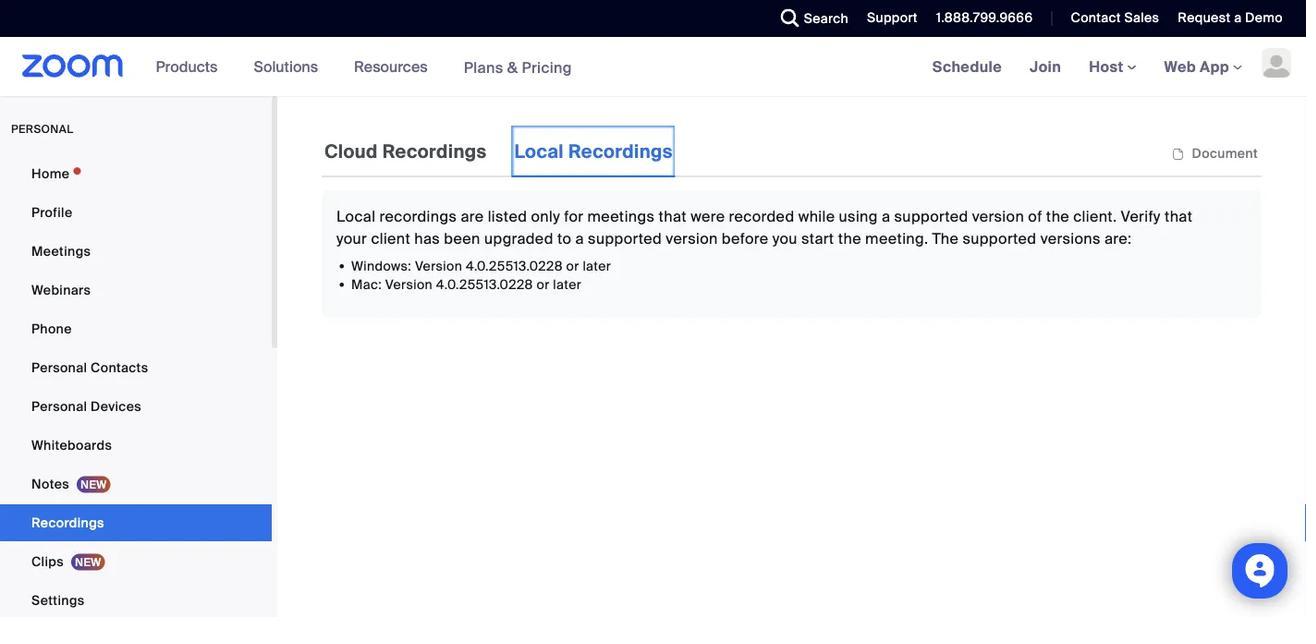 Task type: describe. For each thing, give the bounding box(es) containing it.
to
[[557, 229, 572, 248]]

only
[[531, 207, 560, 226]]

demo
[[1245, 9, 1283, 26]]

1 vertical spatial 4.0.25513.0228
[[436, 276, 533, 293]]

has
[[414, 229, 440, 248]]

been
[[444, 229, 480, 248]]

listed
[[488, 207, 527, 226]]

phone
[[31, 320, 72, 337]]

devices
[[91, 398, 141, 415]]

clips
[[31, 553, 64, 570]]

solutions button
[[254, 37, 326, 96]]

0 vertical spatial a
[[1234, 9, 1242, 26]]

recordings for local recordings
[[568, 140, 673, 163]]

1.888.799.9666 button up schedule link
[[936, 9, 1033, 26]]

profile picture image
[[1262, 48, 1291, 78]]

host
[[1089, 57, 1127, 76]]

resources button
[[354, 37, 436, 96]]

0 horizontal spatial the
[[838, 229, 861, 248]]

1.888.799.9666
[[936, 9, 1033, 26]]

document
[[1192, 145, 1258, 162]]

resources
[[354, 57, 428, 76]]

mac:
[[351, 276, 382, 293]]

product information navigation
[[142, 37, 586, 98]]

home link
[[0, 155, 272, 192]]

meetings
[[587, 207, 655, 226]]

contact
[[1071, 9, 1121, 26]]

schedule link
[[919, 37, 1016, 96]]

meeting.
[[865, 229, 928, 248]]

&
[[507, 58, 518, 77]]

whiteboards link
[[0, 427, 272, 464]]

were
[[691, 207, 725, 226]]

supported down meetings
[[588, 229, 662, 248]]

verify
[[1121, 207, 1161, 226]]

plans & pricing
[[464, 58, 572, 77]]

2 that from the left
[[1165, 207, 1193, 226]]

contact sales
[[1071, 9, 1159, 26]]

settings
[[31, 592, 85, 609]]

0 vertical spatial the
[[1046, 207, 1069, 226]]

sales
[[1124, 9, 1159, 26]]

0 horizontal spatial or
[[537, 276, 550, 293]]

meetings
[[31, 243, 91, 260]]

personal for personal devices
[[31, 398, 87, 415]]

0 horizontal spatial version
[[666, 229, 718, 248]]

local for local recordings
[[514, 140, 564, 163]]

0 horizontal spatial a
[[575, 229, 584, 248]]

personal contacts
[[31, 359, 148, 376]]

host button
[[1089, 57, 1137, 76]]

cloud recordings tab
[[322, 126, 489, 177]]

are:
[[1105, 229, 1132, 248]]

web app button
[[1164, 57, 1242, 76]]

web app
[[1164, 57, 1229, 76]]

1 that from the left
[[659, 207, 687, 226]]

profile
[[31, 204, 73, 221]]

supported down of
[[963, 229, 1037, 248]]

banner containing products
[[0, 37, 1306, 98]]

schedule
[[932, 57, 1002, 76]]

personal devices link
[[0, 388, 272, 425]]

of
[[1028, 207, 1042, 226]]

tabs of recording tab list
[[322, 126, 675, 177]]

pricing
[[522, 58, 572, 77]]

recordings link
[[0, 505, 272, 542]]

contacts
[[91, 359, 148, 376]]

support
[[867, 9, 918, 26]]

plans
[[464, 58, 503, 77]]

phone link
[[0, 311, 272, 348]]

settings link
[[0, 582, 272, 617]]

join link
[[1016, 37, 1075, 96]]

recorded
[[729, 207, 794, 226]]

join
[[1030, 57, 1061, 76]]



Task type: locate. For each thing, give the bounding box(es) containing it.
notes
[[31, 476, 69, 493]]

products button
[[156, 37, 226, 96]]

later
[[583, 257, 611, 275], [553, 276, 582, 293]]

1 horizontal spatial version
[[972, 207, 1024, 226]]

request a demo
[[1178, 9, 1283, 26]]

for
[[564, 207, 584, 226]]

request a demo link
[[1164, 0, 1306, 37], [1178, 9, 1283, 26]]

version
[[972, 207, 1024, 226], [666, 229, 718, 248]]

later down to
[[553, 276, 582, 293]]

meetings link
[[0, 233, 272, 270]]

personal for personal contacts
[[31, 359, 87, 376]]

2 vertical spatial a
[[575, 229, 584, 248]]

web
[[1164, 57, 1196, 76]]

1 vertical spatial later
[[553, 276, 582, 293]]

recordings inside local recordings tab
[[568, 140, 673, 163]]

1 horizontal spatial that
[[1165, 207, 1193, 226]]

1.888.799.9666 button up schedule
[[922, 0, 1038, 37]]

the down using
[[838, 229, 861, 248]]

whiteboards
[[31, 437, 112, 454]]

1 horizontal spatial the
[[1046, 207, 1069, 226]]

start
[[801, 229, 834, 248]]

recordings for cloud recordings
[[382, 140, 487, 163]]

0 vertical spatial later
[[583, 257, 611, 275]]

1 vertical spatial version
[[666, 229, 718, 248]]

personal down the phone
[[31, 359, 87, 376]]

recordings up meetings
[[568, 140, 673, 163]]

a right to
[[575, 229, 584, 248]]

recordings inside recordings 'link'
[[31, 514, 104, 531]]

windows:
[[351, 257, 411, 275]]

are
[[461, 207, 484, 226]]

version left of
[[972, 207, 1024, 226]]

products
[[156, 57, 218, 76]]

the
[[932, 229, 959, 248]]

recordings
[[379, 207, 457, 226]]

search button
[[767, 0, 853, 37]]

while
[[798, 207, 835, 226]]

1 vertical spatial a
[[882, 207, 890, 226]]

0 vertical spatial local
[[514, 140, 564, 163]]

before
[[722, 229, 769, 248]]

local up only
[[514, 140, 564, 163]]

or
[[566, 257, 579, 275], [537, 276, 550, 293]]

document button
[[1168, 145, 1262, 162]]

2 personal from the top
[[31, 398, 87, 415]]

supported
[[894, 207, 968, 226], [588, 229, 662, 248], [963, 229, 1037, 248]]

client
[[371, 229, 410, 248]]

personal
[[11, 122, 73, 136]]

local up your
[[336, 207, 376, 226]]

request
[[1178, 9, 1231, 26]]

0 vertical spatial version
[[415, 257, 462, 275]]

local
[[514, 140, 564, 163], [336, 207, 376, 226]]

plans & pricing link
[[464, 58, 572, 77], [464, 58, 572, 77]]

support link
[[853, 0, 922, 37], [867, 9, 918, 26]]

0 horizontal spatial that
[[659, 207, 687, 226]]

1 vertical spatial personal
[[31, 398, 87, 415]]

the right of
[[1046, 207, 1069, 226]]

recordings up recordings
[[382, 140, 487, 163]]

2 horizontal spatial recordings
[[568, 140, 673, 163]]

1 horizontal spatial or
[[566, 257, 579, 275]]

cloud recordings
[[324, 140, 487, 163]]

zoom logo image
[[22, 55, 123, 78]]

meetings navigation
[[919, 37, 1306, 98]]

version
[[415, 257, 462, 275], [385, 276, 433, 293]]

notes link
[[0, 466, 272, 503]]

0 vertical spatial version
[[972, 207, 1024, 226]]

supported up the
[[894, 207, 968, 226]]

1 vertical spatial or
[[537, 276, 550, 293]]

file image
[[1172, 146, 1185, 162]]

profile link
[[0, 194, 272, 231]]

0 vertical spatial personal
[[31, 359, 87, 376]]

main content element
[[322, 126, 1262, 318]]

webinars
[[31, 281, 91, 299]]

a left demo
[[1234, 9, 1242, 26]]

local for local recordings are listed only for meetings that were recorded while using a supported version of the client. verify that your client has been upgraded to a supported version before you start the meeting. the supported versions are: windows: version 4.0.25513.0228 or later mac: version 4.0.25513.0228 or later
[[336, 207, 376, 226]]

contact sales link
[[1057, 0, 1164, 37], [1071, 9, 1159, 26]]

the
[[1046, 207, 1069, 226], [838, 229, 861, 248]]

1 vertical spatial local
[[336, 207, 376, 226]]

1 horizontal spatial local
[[514, 140, 564, 163]]

banner
[[0, 37, 1306, 98]]

client.
[[1073, 207, 1117, 226]]

recordings down 'notes'
[[31, 514, 104, 531]]

you
[[772, 229, 797, 248]]

personal up whiteboards
[[31, 398, 87, 415]]

cloud
[[324, 140, 378, 163]]

versions
[[1040, 229, 1101, 248]]

home
[[31, 165, 70, 182]]

recordings inside cloud recordings tab
[[382, 140, 487, 163]]

0 vertical spatial or
[[566, 257, 579, 275]]

that left were
[[659, 207, 687, 226]]

local recordings are listed only for meetings that were recorded while using a supported version of the client. verify that your client has been upgraded to a supported version before you start the meeting. the supported versions are: windows: version 4.0.25513.0228 or later mac: version 4.0.25513.0228 or later
[[336, 207, 1193, 293]]

0 horizontal spatial later
[[553, 276, 582, 293]]

4.0.25513.0228 down been
[[436, 276, 533, 293]]

a up the "meeting."
[[882, 207, 890, 226]]

your
[[336, 229, 367, 248]]

1 horizontal spatial recordings
[[382, 140, 487, 163]]

local recordings
[[514, 140, 673, 163]]

personal
[[31, 359, 87, 376], [31, 398, 87, 415]]

or down to
[[566, 257, 579, 275]]

app
[[1200, 57, 1229, 76]]

2 horizontal spatial a
[[1234, 9, 1242, 26]]

that
[[659, 207, 687, 226], [1165, 207, 1193, 226]]

using
[[839, 207, 878, 226]]

personal contacts link
[[0, 349, 272, 386]]

0 horizontal spatial local
[[336, 207, 376, 226]]

4.0.25513.0228
[[466, 257, 563, 275], [436, 276, 533, 293]]

1 vertical spatial the
[[838, 229, 861, 248]]

clips link
[[0, 544, 272, 580]]

0 horizontal spatial recordings
[[31, 514, 104, 531]]

0 vertical spatial 4.0.25513.0228
[[466, 257, 563, 275]]

version down the has
[[415, 257, 462, 275]]

solutions
[[254, 57, 318, 76]]

search
[[804, 10, 849, 27]]

4.0.25513.0228 down upgraded
[[466, 257, 563, 275]]

webinars link
[[0, 272, 272, 309]]

1 horizontal spatial later
[[583, 257, 611, 275]]

1.888.799.9666 button
[[922, 0, 1038, 37], [936, 9, 1033, 26]]

later down for
[[583, 257, 611, 275]]

local inside local recordings are listed only for meetings that were recorded while using a supported version of the client. verify that your client has been upgraded to a supported version before you start the meeting. the supported versions are: windows: version 4.0.25513.0228 or later mac: version 4.0.25513.0228 or later
[[336, 207, 376, 226]]

that right verify
[[1165, 207, 1193, 226]]

local recordings tab
[[512, 126, 675, 177]]

personal menu menu
[[0, 155, 272, 617]]

recordings
[[382, 140, 487, 163], [568, 140, 673, 163], [31, 514, 104, 531]]

1 personal from the top
[[31, 359, 87, 376]]

version down windows:
[[385, 276, 433, 293]]

personal devices
[[31, 398, 141, 415]]

local inside tab
[[514, 140, 564, 163]]

1 vertical spatial version
[[385, 276, 433, 293]]

1 horizontal spatial a
[[882, 207, 890, 226]]

upgraded
[[484, 229, 553, 248]]

or down upgraded
[[537, 276, 550, 293]]

version down were
[[666, 229, 718, 248]]



Task type: vqa. For each thing, say whether or not it's contained in the screenshot.
the bottommost Guides
no



